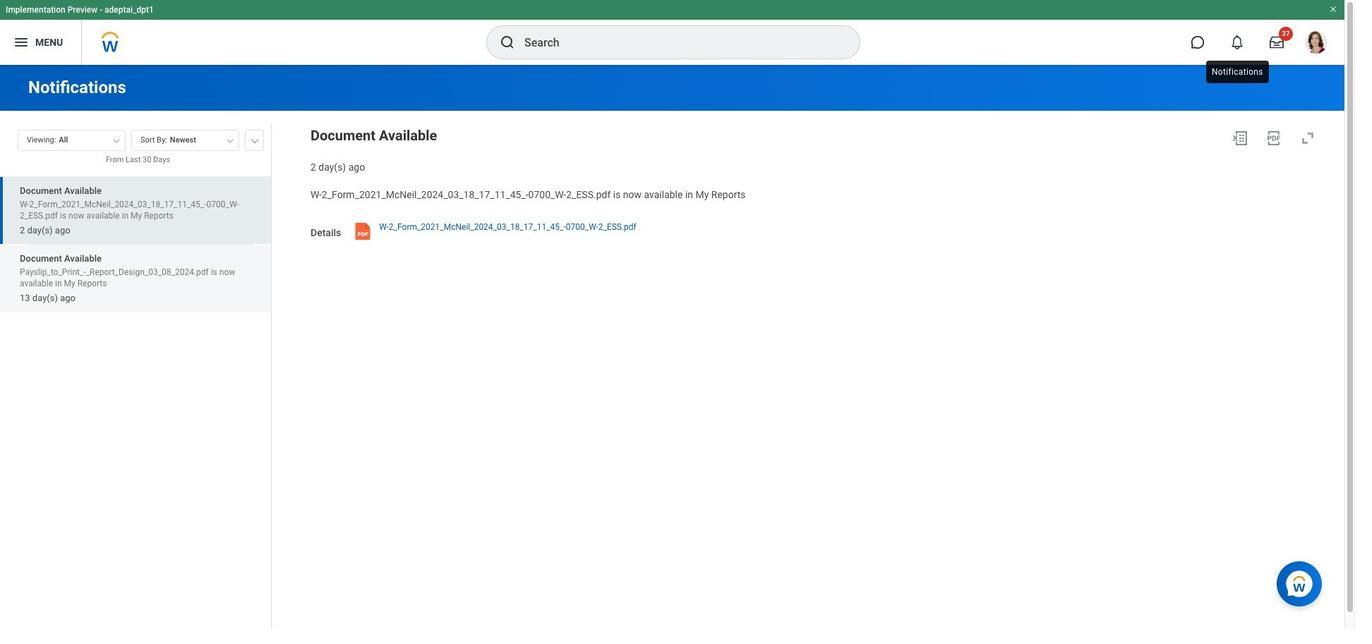 Task type: vqa. For each thing, say whether or not it's contained in the screenshot.
the leftmost "Account"
no



Task type: locate. For each thing, give the bounding box(es) containing it.
tooltip
[[1204, 58, 1272, 86]]

main content
[[0, 65, 1345, 630]]

fullscreen image
[[1300, 130, 1317, 147]]

region
[[311, 124, 1322, 174]]

Search Workday  search field
[[525, 27, 831, 58]]

notifications large image
[[1231, 35, 1245, 49]]

justify image
[[13, 34, 30, 51]]

search image
[[499, 34, 516, 51]]

tab panel
[[0, 124, 271, 630]]

inbox large image
[[1270, 35, 1284, 49]]

close environment banner image
[[1330, 5, 1338, 13]]

banner
[[0, 0, 1345, 65]]



Task type: describe. For each thing, give the bounding box(es) containing it.
inbox items list box
[[0, 176, 271, 630]]

view printable version (pdf) image
[[1266, 130, 1283, 147]]

export to excel image
[[1232, 130, 1249, 147]]

profile logan mcneil image
[[1306, 31, 1328, 57]]

more image
[[251, 136, 259, 143]]



